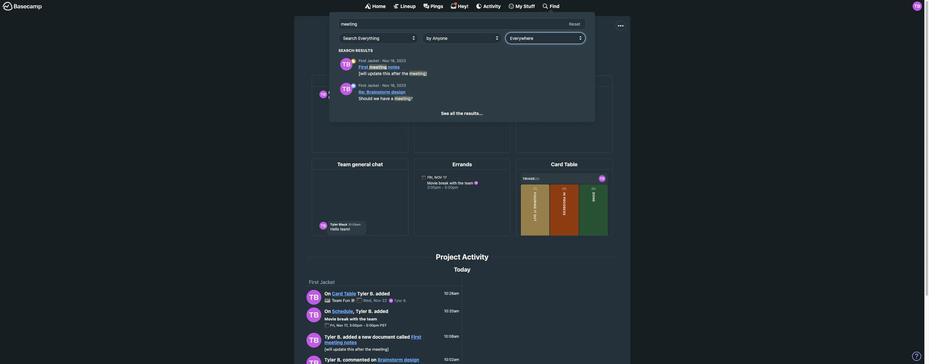 Task type: describe. For each thing, give the bounding box(es) containing it.
2 vertical spatial added
[[343, 334, 357, 340]]

jacket
[[395, 42, 408, 48]]

first for first jacket
[[309, 280, 319, 285]]

a inside first jacket · nov 16, 2023 re: brainstorm design should we have a meeting ?
[[391, 96, 394, 101]]

search results
[[339, 48, 373, 53]]

2 colors! from the left
[[561, 42, 576, 48]]

team
[[367, 316, 377, 321]]

today
[[454, 266, 471, 273]]

2023 for notes
[[397, 58, 406, 63]]

[will update this after the meeting]
[[325, 347, 389, 352]]

first meeting notes link
[[325, 334, 422, 345]]

new
[[362, 334, 372, 340]]

my stuff
[[516, 3, 535, 9]]

see all the results…
[[442, 111, 484, 116]]

nov 16, 2023 element for notes
[[383, 58, 406, 63]]

table
[[344, 291, 356, 297]]

first for first jacket · nov 16, 2023 first meeting notes [will update this after the meeting ]
[[359, 58, 367, 63]]

tyler for tyler b. commented on brainstorm design
[[325, 357, 336, 363]]

called
[[397, 334, 410, 340]]

10:08am element
[[444, 334, 459, 339]]

first for first jacket let's create the first jacket of the company! i am thinking rabits and strips and colors! a lot of colors!
[[436, 28, 456, 40]]

see
[[442, 111, 450, 116]]

re: brainstorm design link
[[359, 89, 406, 95]]

the right all on the top left of the page
[[457, 111, 464, 116]]

1 vertical spatial after
[[355, 347, 364, 352]]

results
[[356, 48, 373, 53]]

tyler for tyler b.
[[394, 299, 403, 303]]

10:20am
[[444, 309, 459, 313]]

[will inside first jacket · nov 16, 2023 first meeting notes [will update this after the meeting ]
[[359, 71, 367, 76]]

jacket for first jacket let's create the first jacket of the company! i am thinking rabits and strips and colors! a lot of colors!
[[458, 28, 489, 40]]

stuff
[[524, 3, 535, 9]]

b. for tyler b. commented on brainstorm design
[[337, 357, 342, 363]]

update inside first jacket · nov 16, 2023 first meeting notes [will update this after the meeting ]
[[368, 71, 382, 76]]

search
[[339, 48, 355, 53]]

16, for design
[[391, 83, 396, 88]]

tyler b.
[[393, 299, 407, 303]]

wed,
[[363, 298, 373, 303]]

the inside first jacket · nov 16, 2023 first meeting notes [will update this after the meeting ]
[[402, 71, 409, 76]]

first jacket · nov 16, 2023 first meeting notes [will update this after the meeting ]
[[359, 58, 428, 76]]

on for on card table tyler b. added
[[325, 291, 331, 297]]

first jacket · nov 16, 2023 re: brainstorm design should we have a meeting ?
[[359, 83, 413, 101]]

notes inside the first meeting notes
[[344, 340, 357, 345]]

the left first
[[376, 42, 384, 48]]

hey!
[[458, 3, 469, 9]]

jacket for first jacket · nov 16, 2023 re: brainstorm design should we have a meeting ?
[[368, 83, 380, 88]]

company!
[[424, 42, 446, 48]]

main element
[[0, 0, 925, 122]]

1 vertical spatial a
[[358, 334, 361, 340]]

jacket for first jacket · nov 16, 2023 first meeting notes [will update this after the meeting ]
[[368, 58, 380, 63]]

17,
[[344, 323, 349, 328]]

1 of from the left
[[409, 42, 414, 48]]

i
[[447, 42, 448, 48]]

10:28am
[[444, 291, 459, 296]]

1 vertical spatial design
[[404, 357, 419, 363]]

with
[[350, 316, 359, 321]]

added for tyler b. added
[[376, 291, 390, 297]]

]
[[426, 71, 428, 76]]

,
[[353, 309, 355, 314]]

commented
[[343, 357, 370, 363]]

0 horizontal spatial [will
[[325, 347, 332, 352]]

movie break with the team fri, nov 17, 3:00pm -     5:00pm pst
[[325, 316, 387, 328]]

Search for… search field
[[339, 18, 586, 30]]

10:02am
[[444, 357, 459, 362]]

all
[[451, 111, 456, 116]]

10:08am
[[444, 334, 459, 339]]

results…
[[465, 111, 484, 116]]

thinking
[[458, 42, 476, 48]]

let's
[[349, 42, 360, 48]]

lineup link
[[393, 3, 416, 9]]

brainstorm design link
[[378, 357, 419, 363]]

on
[[371, 357, 377, 363]]

1 vertical spatial activity
[[462, 253, 489, 261]]

5:00pm
[[366, 323, 379, 328]]

10:02am element
[[444, 357, 459, 362]]

lineup
[[401, 3, 416, 9]]

fri,
[[330, 323, 336, 328]]

?
[[411, 96, 413, 101]]

document
[[373, 334, 396, 340]]

1 and from the left
[[491, 42, 499, 48]]

meeting inside the first meeting notes
[[325, 340, 343, 345]]

card
[[332, 291, 343, 297]]

on for on schedule ,       tyler b. added
[[325, 309, 331, 314]]

meeting down results
[[370, 64, 387, 70]]

b. up wed, nov 22
[[370, 291, 375, 297]]

home
[[373, 3, 386, 9]]

strips
[[501, 42, 513, 48]]

jacket for first jacket
[[320, 280, 335, 285]]

see all the results… link
[[442, 111, 484, 116]]

first jacket let's create the first jacket of the company! i am thinking rabits and strips and colors! a lot of colors!
[[349, 28, 576, 48]]

none reset field inside the main "element"
[[566, 20, 584, 28]]

nov 16, 2023 element for design
[[383, 83, 406, 88]]

meeting]
[[372, 347, 389, 352]]

tyler b. added a new document called
[[325, 334, 411, 340]]

10:20am element
[[444, 309, 459, 313]]

this inside first jacket · nov 16, 2023 first meeting notes [will update this after the meeting ]
[[383, 71, 391, 76]]



Task type: vqa. For each thing, say whether or not it's contained in the screenshot.
2nd the 2023 from the bottom of the Main element
yes



Task type: locate. For each thing, give the bounding box(es) containing it.
should
[[359, 96, 373, 101]]

0 vertical spatial nov 16, 2023 element
[[383, 58, 406, 63]]

tyler black image
[[913, 2, 923, 11], [389, 299, 393, 303], [307, 308, 322, 322], [307, 333, 322, 348]]

16, for notes
[[391, 58, 396, 63]]

first for first meeting notes
[[411, 334, 422, 340]]

pings button
[[423, 3, 443, 9]]

0 vertical spatial design
[[392, 89, 406, 95]]

2023 inside first jacket · nov 16, 2023 first meeting notes [will update this after the meeting ]
[[397, 58, 406, 63]]

update up re: brainstorm design 'link'
[[368, 71, 382, 76]]

jacket up 'card'
[[320, 280, 335, 285]]

added for ,       tyler b. added
[[374, 309, 389, 314]]

brainstorm inside first jacket · nov 16, 2023 re: brainstorm design should we have a meeting ?
[[367, 89, 391, 95]]

1 horizontal spatial after
[[392, 71, 401, 76]]

0 vertical spatial this
[[383, 71, 391, 76]]

[will
[[359, 71, 367, 76], [325, 347, 332, 352]]

first
[[385, 42, 394, 48]]

jacket inside first jacket · nov 16, 2023 re: brainstorm design should we have a meeting ?
[[368, 83, 380, 88]]

nov left 17,
[[337, 323, 343, 328]]

first meeting notes
[[325, 334, 422, 345]]

nov inside first jacket · nov 16, 2023 first meeting notes [will update this after the meeting ]
[[383, 58, 390, 63]]

first inside first jacket let's create the first jacket of the company! i am thinking rabits and strips and colors! a lot of colors!
[[436, 28, 456, 40]]

tyler right the ,
[[356, 309, 367, 314]]

1 horizontal spatial [will
[[359, 71, 367, 76]]

added down "22"
[[374, 309, 389, 314]]

colors!
[[524, 42, 539, 48], [561, 42, 576, 48]]

movie
[[325, 316, 336, 321]]

the
[[376, 42, 384, 48], [415, 42, 423, 48], [402, 71, 409, 76], [457, 111, 464, 116], [360, 316, 366, 321], [365, 347, 371, 352]]

1 horizontal spatial colors!
[[561, 42, 576, 48]]

tyler right "22"
[[394, 299, 403, 303]]

1 horizontal spatial and
[[514, 42, 523, 48]]

team fun
[[332, 298, 351, 303]]

tyler for tyler b. added a new document called
[[325, 334, 336, 340]]

16, up re: brainstorm design 'link'
[[391, 83, 396, 88]]

activity link
[[476, 3, 501, 9]]

wed, nov 22
[[363, 298, 388, 303]]

1 on from the top
[[325, 291, 331, 297]]

· for brainstorm
[[381, 83, 382, 88]]

we
[[374, 96, 380, 101]]

0 vertical spatial brainstorm
[[367, 89, 391, 95]]

on
[[325, 291, 331, 297], [325, 309, 331, 314]]

of right jacket
[[409, 42, 414, 48]]

0 horizontal spatial and
[[491, 42, 499, 48]]

1 horizontal spatial of
[[555, 42, 560, 48]]

notes up the [will update this after the meeting]
[[344, 340, 357, 345]]

for search image
[[351, 59, 356, 64]]

first
[[436, 28, 456, 40], [359, 58, 367, 63], [359, 64, 369, 70], [359, 83, 367, 88], [309, 280, 319, 285], [411, 334, 422, 340]]

schedule link
[[332, 309, 353, 314]]

brainstorm
[[367, 89, 391, 95], [378, 357, 403, 363]]

notes down first
[[388, 64, 400, 70]]

card table link
[[332, 291, 356, 297]]

added down 17,
[[343, 334, 357, 340]]

have
[[381, 96, 390, 101]]

meeting inside first jacket · nov 16, 2023 re: brainstorm design should we have a meeting ?
[[395, 96, 411, 101]]

meeting
[[370, 64, 387, 70], [410, 71, 426, 76], [395, 96, 411, 101], [325, 340, 343, 345]]

project
[[436, 253, 461, 261]]

and right strips
[[514, 42, 523, 48]]

after up commented
[[355, 347, 364, 352]]

jacket inside first jacket let's create the first jacket of the company! i am thinking rabits and strips and colors! a lot of colors!
[[458, 28, 489, 40]]

pst
[[380, 323, 387, 328]]

2 on from the top
[[325, 309, 331, 314]]

colors! right lot
[[561, 42, 576, 48]]

brainstorm up we
[[367, 89, 391, 95]]

nov left "22"
[[374, 298, 381, 303]]

16, inside first jacket · nov 16, 2023 re: brainstorm design should we have a meeting ?
[[391, 83, 396, 88]]

re:
[[359, 89, 366, 95]]

update
[[368, 71, 382, 76], [333, 347, 346, 352]]

0 horizontal spatial colors!
[[524, 42, 539, 48]]

nov inside the movie break with the team fri, nov 17, 3:00pm -     5:00pm pst
[[337, 323, 343, 328]]

0 vertical spatial after
[[392, 71, 401, 76]]

activity left my
[[484, 3, 501, 9]]

first jacket
[[309, 280, 335, 285]]

1 vertical spatial notes
[[344, 340, 357, 345]]

· for meeting
[[381, 58, 382, 63]]

a
[[540, 42, 544, 48]]

[will up 're:'
[[359, 71, 367, 76]]

nov inside first jacket · nov 16, 2023 re: brainstorm design should we have a meeting ?
[[383, 83, 390, 88]]

10:28am element
[[444, 291, 459, 296]]

tyler b. commented on brainstorm design
[[325, 357, 419, 363]]

2 2023 from the top
[[397, 83, 406, 88]]

tyler left commented
[[325, 357, 336, 363]]

2023 down jacket
[[397, 58, 406, 63]]

activity inside 'link'
[[484, 3, 501, 9]]

on left 'card'
[[325, 291, 331, 297]]

meeting down fri,
[[325, 340, 343, 345]]

[will down fri,
[[325, 347, 332, 352]]

the up -
[[360, 316, 366, 321]]

first for first jacket · nov 16, 2023 re: brainstorm design should we have a meeting ?
[[359, 83, 367, 88]]

rabits
[[477, 42, 490, 48]]

1 vertical spatial update
[[333, 347, 346, 352]]

and left strips
[[491, 42, 499, 48]]

on card table tyler b. added
[[325, 291, 390, 297]]

nov up re: brainstorm design 'link'
[[383, 83, 390, 88]]

first inside the first meeting notes
[[411, 334, 422, 340]]

pings
[[431, 3, 443, 9]]

meeting up ?
[[410, 71, 426, 76]]

2 16, from the top
[[391, 83, 396, 88]]

team
[[332, 298, 342, 303]]

am
[[450, 42, 456, 48]]

create
[[361, 42, 375, 48]]

tyler down fri,
[[325, 334, 336, 340]]

16,
[[391, 58, 396, 63], [391, 83, 396, 88]]

0 vertical spatial notes
[[388, 64, 400, 70]]

tyler up wed,
[[357, 291, 369, 297]]

1 vertical spatial [will
[[325, 347, 332, 352]]

1 vertical spatial 2023
[[397, 83, 406, 88]]

b. right "22"
[[404, 299, 407, 303]]

of right lot
[[555, 42, 560, 48]]

b. up team
[[369, 309, 373, 314]]

update up commented
[[333, 347, 346, 352]]

1 vertical spatial added
[[374, 309, 389, 314]]

home link
[[365, 3, 386, 9]]

after
[[392, 71, 401, 76], [355, 347, 364, 352]]

the left ] on the top of page
[[402, 71, 409, 76]]

0 vertical spatial a
[[391, 96, 394, 101]]

b. left commented
[[337, 357, 342, 363]]

this up commented
[[347, 347, 354, 352]]

and
[[491, 42, 499, 48], [514, 42, 523, 48]]

added up "22"
[[376, 291, 390, 297]]

nov 16, 2023 element up re: brainstorm design 'link'
[[383, 83, 406, 88]]

my
[[516, 3, 523, 9]]

0 horizontal spatial this
[[347, 347, 354, 352]]

nov 16, 2023 element
[[383, 58, 406, 63], [383, 83, 406, 88]]

this
[[383, 71, 391, 76], [347, 347, 354, 352]]

0 vertical spatial added
[[376, 291, 390, 297]]

jacket up thinking
[[458, 28, 489, 40]]

of
[[409, 42, 414, 48], [555, 42, 560, 48]]

for search image
[[351, 83, 356, 88]]

b. down break
[[337, 334, 342, 340]]

2 · from the top
[[381, 83, 382, 88]]

b. for tyler b.
[[404, 299, 407, 303]]

· inside first jacket · nov 16, 2023 re: brainstorm design should we have a meeting ?
[[381, 83, 382, 88]]

brainstorm down meeting]
[[378, 357, 403, 363]]

b.
[[370, 291, 375, 297], [404, 299, 407, 303], [369, 309, 373, 314], [337, 334, 342, 340], [337, 357, 342, 363]]

the inside the movie break with the team fri, nov 17, 3:00pm -     5:00pm pst
[[360, 316, 366, 321]]

tyler black image
[[340, 58, 353, 70], [340, 83, 353, 95], [307, 290, 322, 305], [307, 356, 322, 364]]

2 of from the left
[[555, 42, 560, 48]]

1 16, from the top
[[391, 58, 396, 63]]

jacket down results
[[368, 58, 380, 63]]

0 horizontal spatial notes
[[344, 340, 357, 345]]

1 horizontal spatial notes
[[388, 64, 400, 70]]

my stuff button
[[508, 3, 535, 9]]

1 vertical spatial ·
[[381, 83, 382, 88]]

2 nov 16, 2023 element from the top
[[383, 83, 406, 88]]

nov 16, 2023 element down first
[[383, 58, 406, 63]]

16, inside first jacket · nov 16, 2023 first meeting notes [will update this after the meeting ]
[[391, 58, 396, 63]]

1 colors! from the left
[[524, 42, 539, 48]]

1 2023 from the top
[[397, 58, 406, 63]]

first inside first jacket · nov 16, 2023 re: brainstorm design should we have a meeting ?
[[359, 83, 367, 88]]

0 vertical spatial activity
[[484, 3, 501, 9]]

1 nov 16, 2023 element from the top
[[383, 58, 406, 63]]

-
[[364, 323, 365, 328]]

design
[[392, 89, 406, 95], [404, 357, 419, 363]]

the left company!
[[415, 42, 423, 48]]

nov
[[383, 58, 390, 63], [383, 83, 390, 88], [374, 298, 381, 303], [337, 323, 343, 328]]

16, down first
[[391, 58, 396, 63]]

nov down first
[[383, 58, 390, 63]]

activity
[[484, 3, 501, 9], [462, 253, 489, 261]]

0 horizontal spatial after
[[355, 347, 364, 352]]

find button
[[543, 3, 560, 9]]

a
[[391, 96, 394, 101], [358, 334, 361, 340]]

None reset field
[[566, 20, 584, 28]]

0 vertical spatial ·
[[381, 58, 382, 63]]

jacket up re: brainstorm design 'link'
[[368, 83, 380, 88]]

1 vertical spatial brainstorm
[[378, 357, 403, 363]]

2023
[[397, 58, 406, 63], [397, 83, 406, 88]]

design inside first jacket · nov 16, 2023 re: brainstorm design should we have a meeting ?
[[392, 89, 406, 95]]

2023 for design
[[397, 83, 406, 88]]

0 vertical spatial 16,
[[391, 58, 396, 63]]

1 · from the top
[[381, 58, 382, 63]]

1 vertical spatial nov 16, 2023 element
[[383, 83, 406, 88]]

0 vertical spatial 2023
[[397, 58, 406, 63]]

this up first jacket · nov 16, 2023 re: brainstorm design should we have a meeting ?
[[383, 71, 391, 76]]

3:00pm
[[350, 323, 363, 328]]

2023 down first jacket · nov 16, 2023 first meeting notes [will update this after the meeting ]
[[397, 83, 406, 88]]

on schedule ,       tyler b. added
[[325, 309, 389, 314]]

on up "movie"
[[325, 309, 331, 314]]

2023 inside first jacket · nov 16, 2023 re: brainstorm design should we have a meeting ?
[[397, 83, 406, 88]]

1 horizontal spatial this
[[383, 71, 391, 76]]

0 horizontal spatial of
[[409, 42, 414, 48]]

jacket inside first jacket · nov 16, 2023 first meeting notes [will update this after the meeting ]
[[368, 58, 380, 63]]

1 horizontal spatial update
[[368, 71, 382, 76]]

project activity
[[436, 253, 489, 261]]

1 vertical spatial this
[[347, 347, 354, 352]]

0 vertical spatial [will
[[359, 71, 367, 76]]

notes inside first jacket · nov 16, 2023 first meeting notes [will update this after the meeting ]
[[388, 64, 400, 70]]

1 horizontal spatial a
[[391, 96, 394, 101]]

schedule
[[332, 309, 353, 314]]

1 vertical spatial 16,
[[391, 83, 396, 88]]

0 vertical spatial update
[[368, 71, 382, 76]]

1 vertical spatial on
[[325, 309, 331, 314]]

0 horizontal spatial a
[[358, 334, 361, 340]]

find
[[550, 3, 560, 9]]

2 and from the left
[[514, 42, 523, 48]]

hey! button
[[451, 2, 469, 9]]

a left new
[[358, 334, 361, 340]]

meeting right "have"
[[395, 96, 411, 101]]

· inside first jacket · nov 16, 2023 first meeting notes [will update this after the meeting ]
[[381, 58, 382, 63]]

switch accounts image
[[2, 2, 42, 11]]

0 vertical spatial on
[[325, 291, 331, 297]]

first jacket link
[[309, 280, 335, 285]]

movie break with the team link
[[325, 316, 377, 321]]

notes
[[388, 64, 400, 70], [344, 340, 357, 345]]

fun
[[343, 298, 350, 303]]

break
[[337, 316, 349, 321]]

a right "have"
[[391, 96, 394, 101]]

added
[[376, 291, 390, 297], [374, 309, 389, 314], [343, 334, 357, 340]]

after inside first jacket · nov 16, 2023 first meeting notes [will update this after the meeting ]
[[392, 71, 401, 76]]

lot
[[545, 42, 554, 48]]

after up first jacket · nov 16, 2023 re: brainstorm design should we have a meeting ?
[[392, 71, 401, 76]]

b. for tyler b. added a new document called
[[337, 334, 342, 340]]

0 horizontal spatial update
[[333, 347, 346, 352]]

colors! left a in the right top of the page
[[524, 42, 539, 48]]

the down the first meeting notes
[[365, 347, 371, 352]]

22
[[382, 298, 387, 303]]

activity up today
[[462, 253, 489, 261]]



